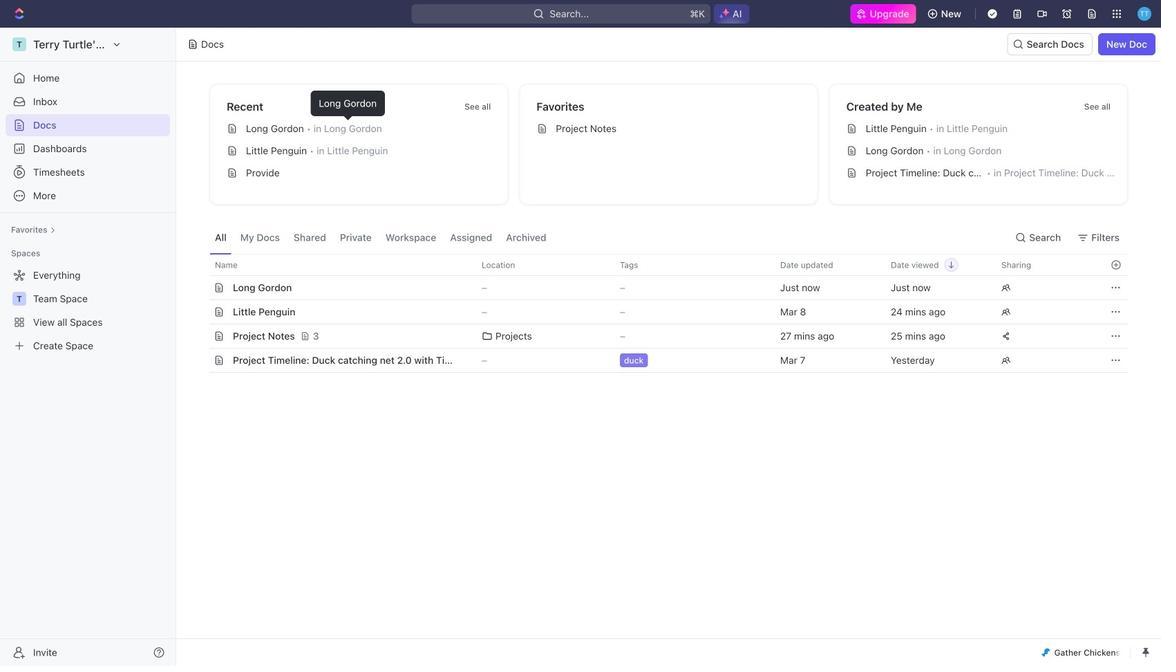 Task type: vqa. For each thing, say whether or not it's contained in the screenshot.
tab list
yes



Task type: locate. For each thing, give the bounding box(es) containing it.
terry turtle's workspace, , element
[[12, 37, 26, 51]]

drumstick bite image
[[1043, 648, 1051, 657]]

sidebar navigation
[[0, 28, 179, 666]]

row
[[194, 254, 1129, 276], [197, 275, 1129, 300], [194, 299, 1129, 324], [194, 324, 1129, 349], [194, 348, 1129, 373]]

cell
[[197, 276, 212, 299]]

table
[[194, 254, 1129, 373]]

tree
[[6, 264, 170, 357]]

tab list
[[210, 221, 552, 254]]



Task type: describe. For each thing, give the bounding box(es) containing it.
team space, , element
[[12, 292, 26, 306]]

tree inside sidebar navigation
[[6, 264, 170, 357]]



